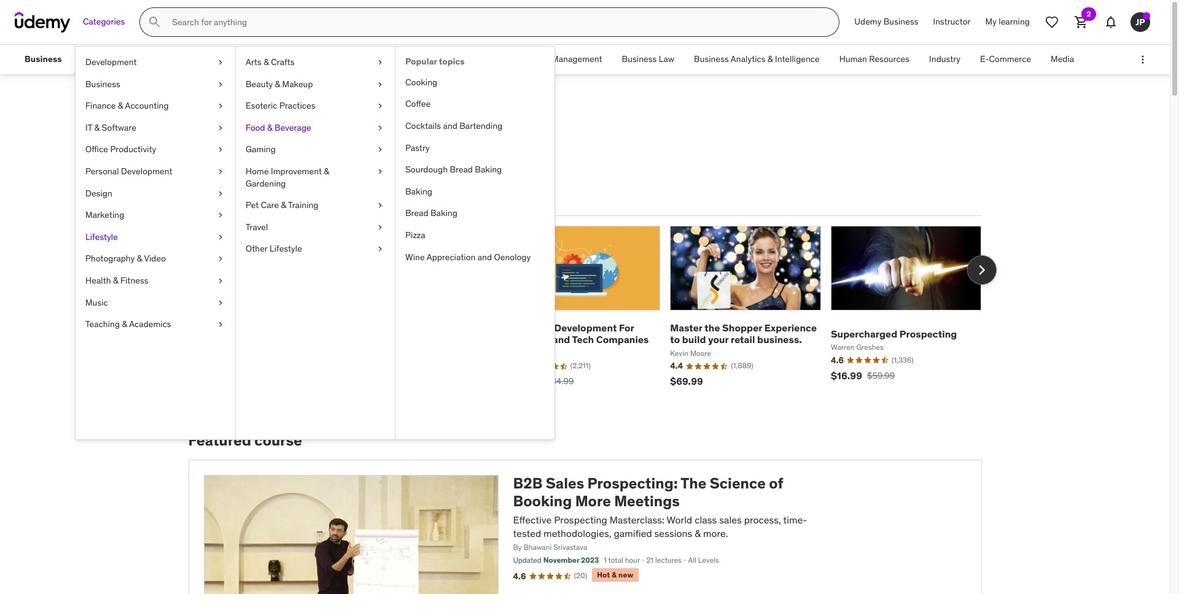 Task type: locate. For each thing, give the bounding box(es) containing it.
bread baking
[[405, 208, 458, 219]]

1 vertical spatial sales
[[546, 474, 584, 493]]

b2b sales prospecting: the science of booking more meetings effective prospecting masterclass: world class sales process, time- tested methodologies, gamified sessions & more. by bhawani srivastava
[[513, 474, 807, 553]]

xsmall image inside health & fitness link
[[216, 275, 225, 287]]

0 horizontal spatial to
[[249, 157, 264, 176]]

0 vertical spatial lifestyle
[[85, 231, 118, 242]]

1 vertical spatial to
[[670, 334, 680, 346]]

0 horizontal spatial management
[[260, 54, 310, 65]]

development inside business development for startups and tech companies
[[554, 322, 617, 334]]

xsmall image
[[375, 57, 385, 69], [216, 100, 225, 112], [216, 122, 225, 134], [216, 144, 225, 156], [216, 166, 225, 178], [216, 188, 225, 200], [375, 200, 385, 212], [375, 222, 385, 234], [216, 253, 225, 265], [216, 275, 225, 287]]

cocktails and bartending
[[405, 120, 503, 131]]

1 horizontal spatial bread
[[450, 164, 473, 175]]

0 vertical spatial prospecting
[[900, 328, 957, 340]]

business development for startups and tech companies link
[[510, 322, 649, 346]]

xsmall image inside business link
[[216, 78, 225, 90]]

and left tech
[[553, 334, 570, 346]]

2 vertical spatial and
[[553, 334, 570, 346]]

xsmall image inside beauty & makeup link
[[375, 78, 385, 90]]

design link
[[76, 183, 235, 205]]

practices
[[279, 100, 315, 111]]

personal development
[[85, 166, 172, 177]]

xsmall image inside home improvement & gardening link
[[375, 166, 385, 178]]

business link up accounting
[[76, 73, 235, 95]]

shopping cart with 2 items image
[[1074, 15, 1089, 29]]

beverage
[[275, 122, 311, 133]]

2 horizontal spatial and
[[553, 334, 570, 346]]

teaching
[[85, 319, 120, 330]]

xsmall image inside it & software link
[[216, 122, 225, 134]]

more.
[[703, 528, 728, 540]]

0 vertical spatial baking
[[475, 164, 502, 175]]

1 total hour
[[604, 556, 640, 565]]

business law
[[622, 54, 674, 65]]

beauty & makeup link
[[236, 73, 395, 95]]

1 horizontal spatial business link
[[76, 73, 235, 95]]

xsmall image inside the 'finance & accounting' link
[[216, 100, 225, 112]]

software
[[102, 122, 136, 133]]

& right finance
[[118, 100, 123, 111]]

crafts
[[271, 57, 295, 68]]

hot
[[597, 571, 610, 580]]

& right beauty
[[275, 78, 280, 89]]

xsmall image for it & software
[[216, 122, 225, 134]]

communication link
[[169, 45, 250, 74]]

to
[[249, 157, 264, 176], [670, 334, 680, 346]]

xsmall image inside office productivity link
[[216, 144, 225, 156]]

and down 'pizza' link
[[478, 252, 492, 263]]

management up the beauty & makeup
[[260, 54, 310, 65]]

business left tech
[[510, 322, 552, 334]]

and right cocktails
[[443, 120, 458, 131]]

baking down pastry link
[[475, 164, 502, 175]]

home
[[246, 166, 269, 177]]

& right care
[[281, 200, 286, 211]]

Search for anything text field
[[170, 12, 825, 33]]

sales courses
[[188, 103, 324, 129]]

categories
[[83, 16, 125, 27]]

& left video
[[137, 253, 142, 264]]

process,
[[744, 514, 781, 526]]

food & beverage element
[[395, 47, 555, 440]]

to down gaming
[[249, 157, 264, 176]]

marketing
[[85, 210, 124, 221]]

home improvement & gardening
[[246, 166, 329, 189]]

gardening
[[246, 178, 286, 189]]

to inside master the shopper experience to build your retail business.
[[670, 334, 680, 346]]

1 horizontal spatial sales
[[546, 474, 584, 493]]

entrepreneurship
[[92, 54, 160, 65]]

wine appreciation and oenology
[[405, 252, 531, 263]]

1 horizontal spatial lifestyle
[[270, 243, 302, 255]]

bartending
[[460, 120, 503, 131]]

business left law on the top of page
[[622, 54, 657, 65]]

arts & crafts link
[[236, 52, 395, 73]]

booking
[[513, 492, 572, 511]]

startups
[[510, 334, 551, 346]]

wishlist image
[[1045, 15, 1060, 29]]

courses to get you started
[[188, 157, 373, 176]]

all
[[688, 556, 697, 565]]

gaming link
[[236, 139, 395, 161]]

my learning link
[[978, 7, 1038, 37]]

updated
[[513, 556, 542, 565]]

arrow pointing to subcategory menu links image
[[72, 45, 83, 74]]

0 vertical spatial to
[[249, 157, 264, 176]]

0 horizontal spatial and
[[443, 120, 458, 131]]

0 horizontal spatial lifestyle
[[85, 231, 118, 242]]

sales right b2b
[[546, 474, 584, 493]]

pet care & training
[[246, 200, 318, 211]]

analytics
[[731, 54, 766, 65]]

you have alerts image
[[1143, 12, 1151, 20]]

& for arts & crafts
[[264, 57, 269, 68]]

hour
[[625, 556, 640, 565]]

2 vertical spatial development
[[554, 322, 617, 334]]

business link down udemy "image"
[[15, 45, 72, 74]]

& right "food"
[[267, 122, 273, 133]]

0 vertical spatial courses
[[244, 103, 324, 129]]

business development for startups and tech companies
[[510, 322, 649, 346]]

lifestyle right other
[[270, 243, 302, 255]]

build
[[682, 334, 706, 346]]

udemy
[[855, 16, 882, 27]]

xsmall image inside development link
[[216, 57, 225, 69]]

to left build
[[670, 334, 680, 346]]

science
[[710, 474, 766, 493]]

xsmall image inside the travel link
[[375, 222, 385, 234]]

you
[[294, 157, 319, 176]]

wine appreciation and oenology link
[[396, 247, 555, 269]]

world
[[667, 514, 692, 526]]

& down class
[[695, 528, 701, 540]]

arts
[[246, 57, 262, 68]]

methodologies,
[[544, 528, 612, 540]]

1 vertical spatial and
[[478, 252, 492, 263]]

other lifestyle
[[246, 243, 302, 255]]

bread down pastry link
[[450, 164, 473, 175]]

xsmall image for music
[[216, 297, 225, 309]]

0 horizontal spatial sales
[[188, 103, 240, 129]]

xsmall image for design
[[216, 188, 225, 200]]

xsmall image for arts & crafts
[[375, 57, 385, 69]]

xsmall image inside lifestyle "link"
[[216, 231, 225, 243]]

communication
[[179, 54, 240, 65]]

supercharged prospecting
[[831, 328, 957, 340]]

fitness
[[120, 275, 148, 286]]

xsmall image inside marketing link
[[216, 210, 225, 222]]

2 vertical spatial baking
[[431, 208, 458, 219]]

sourdough bread baking link
[[396, 159, 555, 181]]

baking down sourdough
[[405, 186, 432, 197]]

& right teaching
[[122, 319, 127, 330]]

care
[[261, 200, 279, 211]]

tech
[[572, 334, 594, 346]]

experience
[[765, 322, 817, 334]]

management right project on the left
[[552, 54, 602, 65]]

prospecting inside carousel element
[[900, 328, 957, 340]]

next image
[[972, 260, 992, 280]]

1 vertical spatial baking
[[405, 186, 432, 197]]

for
[[619, 322, 634, 334]]

operations
[[460, 54, 502, 65]]

academics
[[129, 319, 171, 330]]

xsmall image inside arts & crafts link
[[375, 57, 385, 69]]

jp link
[[1126, 7, 1155, 37]]

xsmall image for photography & video
[[216, 253, 225, 265]]

industry
[[929, 54, 961, 65]]

law
[[659, 54, 674, 65]]

xsmall image inside the food & beverage link
[[375, 122, 385, 134]]

other
[[246, 243, 268, 255]]

xsmall image inside the 'personal development' link
[[216, 166, 225, 178]]

& right you
[[324, 166, 329, 177]]

baking down baking link
[[431, 208, 458, 219]]

music link
[[76, 292, 235, 314]]

and
[[443, 120, 458, 131], [478, 252, 492, 263], [553, 334, 570, 346]]

0 horizontal spatial bread
[[405, 208, 428, 219]]

xsmall image for home improvement & gardening
[[375, 166, 385, 178]]

& right 'arts'
[[264, 57, 269, 68]]

xsmall image
[[216, 57, 225, 69], [216, 78, 225, 90], [375, 78, 385, 90], [375, 100, 385, 112], [375, 122, 385, 134], [375, 144, 385, 156], [375, 166, 385, 178], [216, 210, 225, 222], [216, 231, 225, 243], [375, 243, 385, 255], [216, 297, 225, 309], [216, 319, 225, 331]]

1 vertical spatial development
[[121, 166, 172, 177]]

1 horizontal spatial and
[[478, 252, 492, 263]]

xsmall image inside esoteric practices link
[[375, 100, 385, 112]]

oenology
[[494, 252, 531, 263]]

pet
[[246, 200, 259, 211]]

prospecting inside the b2b sales prospecting: the science of booking more meetings effective prospecting masterclass: world class sales process, time- tested methodologies, gamified sessions & more. by bhawani srivastava
[[554, 514, 607, 526]]

business left the arrow pointing to subcategory menu links icon
[[25, 54, 62, 65]]

udemy image
[[15, 12, 71, 33]]

1 horizontal spatial to
[[670, 334, 680, 346]]

lifestyle down marketing
[[85, 231, 118, 242]]

project
[[522, 54, 550, 65]]

0 vertical spatial and
[[443, 120, 458, 131]]

xsmall image inside music 'link'
[[216, 297, 225, 309]]

& right the it
[[94, 122, 100, 133]]

cocktails
[[405, 120, 441, 131]]

xsmall image for development
[[216, 57, 225, 69]]

sessions
[[655, 528, 693, 540]]

business strategy link
[[361, 45, 450, 74]]

xsmall image inside design link
[[216, 188, 225, 200]]

and inside business development for startups and tech companies
[[553, 334, 570, 346]]

xsmall image inside gaming link
[[375, 144, 385, 156]]

xsmall image inside photography & video link
[[216, 253, 225, 265]]

xsmall image inside pet care & training link
[[375, 200, 385, 212]]

arts & crafts
[[246, 57, 295, 68]]

management
[[260, 54, 310, 65], [552, 54, 602, 65]]

development for business
[[554, 322, 617, 334]]

0 horizontal spatial prospecting
[[554, 514, 607, 526]]

xsmall image for other lifestyle
[[375, 243, 385, 255]]

xsmall image for office productivity
[[216, 144, 225, 156]]

1 horizontal spatial prospecting
[[900, 328, 957, 340]]

business up finance
[[85, 78, 120, 89]]

health & fitness
[[85, 275, 148, 286]]

& right health
[[113, 275, 118, 286]]

business left the popular
[[370, 54, 405, 65]]

master the shopper experience to build your retail business. link
[[670, 322, 817, 346]]

& right hot
[[612, 571, 617, 580]]

xsmall image inside "other lifestyle" link
[[375, 243, 385, 255]]

sales left "food"
[[188, 103, 240, 129]]

1 management from the left
[[260, 54, 310, 65]]

industry link
[[920, 45, 971, 74]]

total
[[608, 556, 623, 565]]

1 vertical spatial prospecting
[[554, 514, 607, 526]]

1 horizontal spatial management
[[552, 54, 602, 65]]

1 vertical spatial courses
[[188, 157, 246, 176]]

xsmall image inside teaching & academics link
[[216, 319, 225, 331]]

bread up pizza
[[405, 208, 428, 219]]

featured
[[188, 431, 251, 450]]



Task type: vqa. For each thing, say whether or not it's contained in the screenshot.
right 'and'
yes



Task type: describe. For each thing, give the bounding box(es) containing it.
0 horizontal spatial business link
[[15, 45, 72, 74]]

popular
[[405, 56, 437, 67]]

xsmall image for food & beverage
[[375, 122, 385, 134]]

popular topics
[[405, 56, 465, 67]]

prospecting:
[[588, 474, 678, 493]]

travel link
[[236, 217, 395, 239]]

& for finance & accounting
[[118, 100, 123, 111]]

trending
[[267, 194, 309, 206]]

sales
[[719, 514, 742, 526]]

udemy business link
[[847, 7, 926, 37]]

entrepreneurship link
[[83, 45, 169, 74]]

learning
[[999, 16, 1030, 27]]

udemy business
[[855, 16, 919, 27]]

marketing link
[[76, 205, 235, 227]]

xsmall image for business
[[216, 78, 225, 90]]

pet care & training link
[[236, 195, 395, 217]]

supercharged
[[831, 328, 898, 340]]

food
[[246, 122, 265, 133]]

business.
[[757, 334, 802, 346]]

xsmall image for lifestyle
[[216, 231, 225, 243]]

resources
[[869, 54, 910, 65]]

b2b
[[513, 474, 543, 493]]

my
[[986, 16, 997, 27]]

2023
[[581, 556, 599, 565]]

lifestyle inside "link"
[[85, 231, 118, 242]]

& for hot & new
[[612, 571, 617, 580]]

xsmall image for marketing
[[216, 210, 225, 222]]

business analytics & intelligence link
[[684, 45, 830, 74]]

2 management from the left
[[552, 54, 602, 65]]

business left analytics
[[694, 54, 729, 65]]

categories button
[[76, 7, 132, 37]]

it & software link
[[76, 117, 235, 139]]

development for personal
[[121, 166, 172, 177]]

esoteric practices
[[246, 100, 315, 111]]

featured course
[[188, 431, 302, 450]]

course
[[255, 431, 302, 450]]

teaching & academics
[[85, 319, 171, 330]]

cocktails and bartending link
[[396, 115, 555, 137]]

started
[[322, 157, 373, 176]]

pizza link
[[396, 225, 555, 247]]

sales inside the b2b sales prospecting: the science of booking more meetings effective prospecting masterclass: world class sales process, time- tested methodologies, gamified sessions & more. by bhawani srivastava
[[546, 474, 584, 493]]

food & beverage
[[246, 122, 311, 133]]

intelligence
[[775, 54, 820, 65]]

& for beauty & makeup
[[275, 78, 280, 89]]

carousel element
[[188, 226, 997, 403]]

1 vertical spatial lifestyle
[[270, 243, 302, 255]]

xsmall image for beauty & makeup
[[375, 78, 385, 90]]

esoteric practices link
[[236, 95, 395, 117]]

xsmall image for pet care & training
[[375, 200, 385, 212]]

management link
[[250, 45, 320, 74]]

tested
[[513, 528, 541, 540]]

accounting
[[125, 100, 169, 111]]

photography & video link
[[76, 248, 235, 270]]

my learning
[[986, 16, 1030, 27]]

and inside 'link'
[[443, 120, 458, 131]]

office
[[85, 144, 108, 155]]

& right analytics
[[768, 54, 773, 65]]

improvement
[[271, 166, 322, 177]]

health
[[85, 275, 111, 286]]

notifications image
[[1104, 15, 1119, 29]]

& for teaching & academics
[[122, 319, 127, 330]]

cooking link
[[396, 72, 555, 94]]

business law link
[[612, 45, 684, 74]]

cooking
[[405, 77, 437, 88]]

instructor link
[[926, 7, 978, 37]]

media
[[1051, 54, 1075, 65]]

e-
[[980, 54, 989, 65]]

xsmall image for gaming
[[375, 144, 385, 156]]

xsmall image for health & fitness
[[216, 275, 225, 287]]

xsmall image for finance & accounting
[[216, 100, 225, 112]]

photography
[[85, 253, 135, 264]]

human
[[840, 54, 867, 65]]

& for it & software
[[94, 122, 100, 133]]

strategy
[[407, 54, 440, 65]]

most popular button
[[188, 185, 255, 215]]

0 vertical spatial development
[[85, 57, 137, 68]]

& inside the b2b sales prospecting: the science of booking more meetings effective prospecting masterclass: world class sales process, time- tested methodologies, gamified sessions & more. by bhawani srivastava
[[695, 528, 701, 540]]

1 vertical spatial bread
[[405, 208, 428, 219]]

popular
[[216, 194, 253, 206]]

business inside business development for startups and tech companies
[[510, 322, 552, 334]]

xsmall image for personal development
[[216, 166, 225, 178]]

& for health & fitness
[[113, 275, 118, 286]]

coffee link
[[396, 94, 555, 115]]

gaming
[[246, 144, 276, 155]]

finance
[[85, 100, 116, 111]]

4.6
[[513, 571, 526, 582]]

other lifestyle link
[[236, 239, 395, 260]]

& inside home improvement & gardening
[[324, 166, 329, 177]]

personal
[[85, 166, 119, 177]]

human resources
[[840, 54, 910, 65]]

home improvement & gardening link
[[236, 161, 395, 195]]

xsmall image for teaching & academics
[[216, 319, 225, 331]]

0 vertical spatial sales
[[188, 103, 240, 129]]

beauty
[[246, 78, 273, 89]]

0 vertical spatial bread
[[450, 164, 473, 175]]

companies
[[596, 334, 649, 346]]

instructor
[[933, 16, 971, 27]]

food & beverage link
[[236, 117, 395, 139]]

most
[[191, 194, 214, 206]]

finance & accounting
[[85, 100, 169, 111]]

sourdough bread baking
[[405, 164, 502, 175]]

more subcategory menu links image
[[1137, 53, 1149, 66]]

& for food & beverage
[[267, 122, 273, 133]]

business right udemy
[[884, 16, 919, 27]]

time-
[[783, 514, 807, 526]]

commerce
[[989, 54, 1031, 65]]

xsmall image for travel
[[375, 222, 385, 234]]

project management
[[522, 54, 602, 65]]

levels
[[698, 556, 719, 565]]

makeup
[[282, 78, 313, 89]]

retail
[[731, 334, 755, 346]]

srivastava
[[554, 543, 587, 553]]

master the shopper experience to build your retail business.
[[670, 322, 817, 346]]

supercharged prospecting link
[[831, 328, 957, 340]]

business strategy
[[370, 54, 440, 65]]

submit search image
[[148, 15, 162, 29]]

hot & new
[[597, 571, 634, 580]]

& for photography & video
[[137, 253, 142, 264]]

pastry link
[[396, 137, 555, 159]]

xsmall image for esoteric practices
[[375, 100, 385, 112]]



